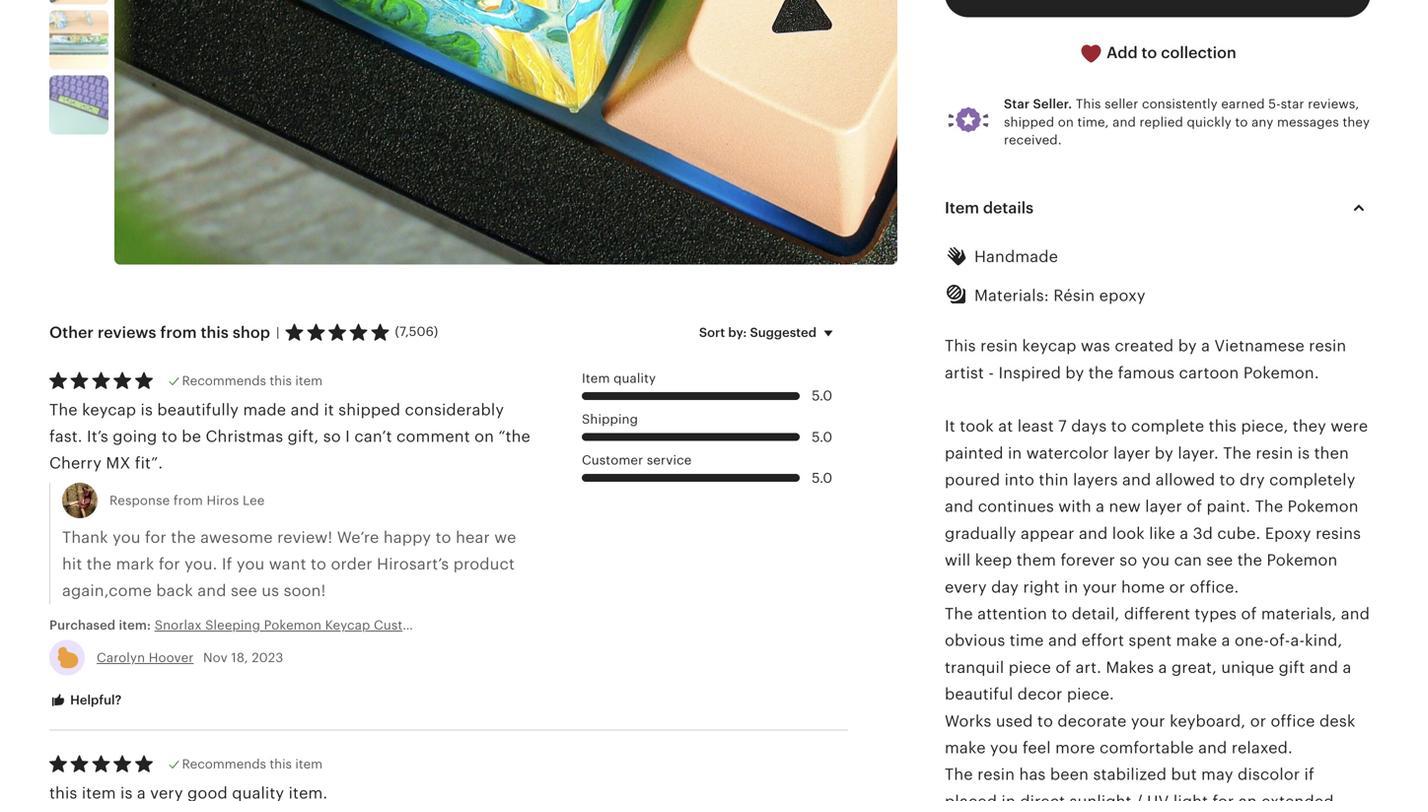 Task type: vqa. For each thing, say whether or not it's contained in the screenshot.
the Southwest Star Chore Coat - Ready to Ship image etsy's pick
no



Task type: locate. For each thing, give the bounding box(es) containing it.
of up 3d
[[1187, 498, 1203, 516]]

on inside the keycap is beautifully made and it shipped considerably fast.  it's going to be christmas gift, so i can't comment on "the cherry mx fit".
[[475, 428, 494, 446]]

item
[[945, 199, 979, 217], [582, 371, 610, 386]]

customer
[[582, 453, 643, 468]]

see up office.
[[1207, 552, 1233, 570]]

make up great,
[[1176, 632, 1217, 650]]

0 vertical spatial item
[[945, 199, 979, 217]]

unique
[[1221, 659, 1275, 677]]

and inside this seller consistently earned 5-star reviews, shipped on time, and replied quickly to any messages they received.
[[1113, 115, 1136, 130]]

make down works
[[945, 740, 986, 758]]

a
[[1202, 337, 1210, 355], [1096, 498, 1105, 516], [1180, 525, 1189, 543], [1222, 632, 1231, 650], [1159, 659, 1168, 677], [1343, 659, 1352, 677]]

you
[[113, 529, 141, 547], [1142, 552, 1170, 570], [237, 556, 265, 574], [990, 740, 1018, 758]]

0 horizontal spatial shipped
[[339, 401, 401, 419]]

great,
[[1172, 659, 1217, 677]]

or down can
[[1170, 579, 1186, 597]]

this up time,
[[1076, 97, 1101, 112]]

item left quality
[[582, 371, 610, 386]]

light
[[1174, 793, 1208, 802]]

0 vertical spatial recommends
[[182, 374, 266, 389]]

1 vertical spatial see
[[231, 583, 257, 600]]

materials: résin epoxy
[[975, 287, 1146, 305]]

2 vertical spatial of
[[1056, 659, 1071, 677]]

shipped
[[1004, 115, 1055, 130], [339, 401, 401, 419]]

1 horizontal spatial so
[[1120, 552, 1138, 570]]

keycap inside the "this resin keycap was created by a vietnamese resin artist - inspired by the famous cartoon pokemon."
[[1022, 337, 1077, 355]]

1 horizontal spatial this
[[1076, 97, 1101, 112]]

day
[[991, 579, 1019, 597]]

to down the right
[[1052, 606, 1068, 623]]

0 vertical spatial see
[[1207, 552, 1233, 570]]

keycap up inspired
[[1022, 337, 1077, 355]]

2 recommends from the top
[[182, 758, 266, 773]]

look
[[1112, 525, 1145, 543]]

1 vertical spatial from
[[173, 493, 203, 508]]

is up going
[[141, 401, 153, 419]]

resin up placed
[[978, 767, 1015, 784]]

1 horizontal spatial they
[[1343, 115, 1370, 130]]

3 5.0 from the top
[[812, 470, 833, 486]]

and up the forever
[[1079, 525, 1108, 543]]

1 horizontal spatial on
[[1058, 115, 1074, 130]]

allowed
[[1156, 472, 1215, 489]]

0 horizontal spatial of
[[1056, 659, 1071, 677]]

make
[[1176, 632, 1217, 650], [945, 740, 986, 758]]

and down seller
[[1113, 115, 1136, 130]]

from right reviews
[[160, 324, 197, 342]]

0 vertical spatial recommends this item
[[182, 374, 323, 389]]

0 vertical spatial item
[[295, 374, 323, 389]]

resin up "pokemon."
[[1309, 337, 1347, 355]]

layer up like
[[1145, 498, 1183, 516]]

for down may
[[1213, 793, 1234, 802]]

office.
[[1190, 579, 1239, 597]]

a-
[[1291, 632, 1305, 650]]

so
[[323, 428, 341, 446], [1120, 552, 1138, 570]]

types
[[1195, 606, 1237, 623]]

right
[[1023, 579, 1060, 597]]

so down look
[[1120, 552, 1138, 570]]

2 vertical spatial by
[[1155, 445, 1174, 462]]

0 vertical spatial for
[[145, 529, 167, 547]]

shipped for i
[[339, 401, 401, 419]]

on left '"the'
[[475, 428, 494, 446]]

decor
[[1018, 686, 1063, 704]]

the down 'dry'
[[1255, 498, 1284, 516]]

0 horizontal spatial keycap
[[82, 401, 136, 419]]

to right add
[[1142, 44, 1157, 61]]

2 vertical spatial for
[[1213, 793, 1234, 802]]

1 horizontal spatial item
[[945, 199, 979, 217]]

1 vertical spatial recommends this item
[[182, 758, 323, 773]]

is left then on the right of the page
[[1298, 445, 1310, 462]]

direct
[[1020, 793, 1065, 802]]

the up placed
[[945, 767, 973, 784]]

keycap up it's
[[82, 401, 136, 419]]

shipped up can't
[[339, 401, 401, 419]]

for inside it took at least 7 days to complete this piece, they were painted in watercolor layer by layer. the resin is then poured into thin layers and allowed to dry completely and continues with a new layer of paint. the pokemon gradually appear and look like a 3d cube. epoxy resins will keep them forever so you can see the pokemon every day right in your home or office. the attention to detail, different types of materials, and obvious time and effort spent make a one-of-a-kind, tranquil piece of art. makes a great, unique gift and a beautiful decor piece. works used to decorate your keyboard, or office desk make you feel more comfortable and relaxed. the resin has been stabilized but may discolor if placed in direct sunlight / uv light for an extende
[[1213, 793, 1234, 802]]

1 vertical spatial so
[[1120, 552, 1138, 570]]

they down reviews,
[[1343, 115, 1370, 130]]

fit".
[[135, 455, 163, 473]]

1 vertical spatial pokemon
[[1267, 552, 1338, 570]]

nov
[[203, 651, 228, 666]]

2 horizontal spatial of
[[1241, 606, 1257, 623]]

decorate
[[1058, 713, 1127, 731]]

add
[[1107, 44, 1138, 61]]

0 horizontal spatial your
[[1083, 579, 1117, 597]]

2 vertical spatial 5.0
[[812, 470, 833, 486]]

0 vertical spatial shipped
[[1004, 115, 1055, 130]]

a up cartoon
[[1202, 337, 1210, 355]]

in right the right
[[1064, 579, 1078, 597]]

you down like
[[1142, 552, 1170, 570]]

0 vertical spatial by
[[1178, 337, 1197, 355]]

0 horizontal spatial or
[[1170, 579, 1186, 597]]

this up artist
[[945, 337, 976, 355]]

1 vertical spatial or
[[1250, 713, 1267, 731]]

layer down complete
[[1114, 445, 1151, 462]]

1 vertical spatial on
[[475, 428, 494, 446]]

a left 3d
[[1180, 525, 1189, 543]]

to
[[1142, 44, 1157, 61], [1235, 115, 1248, 130], [1111, 418, 1127, 436], [162, 428, 177, 446], [1220, 472, 1236, 489], [436, 529, 451, 547], [311, 556, 327, 574], [1052, 606, 1068, 623], [1038, 713, 1053, 731]]

piece,
[[1241, 418, 1289, 436]]

1 vertical spatial make
[[945, 740, 986, 758]]

or up relaxed. at the bottom right of the page
[[1250, 713, 1267, 731]]

to down earned
[[1235, 115, 1248, 130]]

0 vertical spatial this
[[1076, 97, 1101, 112]]

the
[[1089, 364, 1114, 382], [171, 529, 196, 547], [1238, 552, 1263, 570], [87, 556, 112, 574]]

were
[[1331, 418, 1368, 436]]

makes
[[1106, 659, 1154, 677]]

your up detail,
[[1083, 579, 1117, 597]]

1 horizontal spatial of
[[1187, 498, 1203, 516]]

1 vertical spatial they
[[1293, 418, 1327, 436]]

the down cube.
[[1238, 552, 1263, 570]]

hear
[[456, 529, 490, 547]]

1 vertical spatial 5.0
[[812, 429, 833, 445]]

0 vertical spatial so
[[323, 428, 341, 446]]

product
[[453, 556, 515, 574]]

1 vertical spatial is
[[1298, 445, 1310, 462]]

0 vertical spatial 5.0
[[812, 388, 833, 404]]

keycap
[[1022, 337, 1077, 355], [82, 401, 136, 419]]

0 vertical spatial of
[[1187, 498, 1203, 516]]

resin down piece,
[[1256, 445, 1294, 462]]

shipped up the received.
[[1004, 115, 1055, 130]]

may
[[1202, 767, 1234, 784]]

details
[[983, 199, 1034, 217]]

the up fast.
[[49, 401, 78, 419]]

this for resin
[[945, 337, 976, 355]]

0 horizontal spatial by
[[1066, 364, 1084, 382]]

1 horizontal spatial is
[[1298, 445, 1310, 462]]

2 horizontal spatial by
[[1178, 337, 1197, 355]]

résin
[[1054, 287, 1095, 305]]

they inside this seller consistently earned 5-star reviews, shipped on time, and replied quickly to any messages they received.
[[1343, 115, 1370, 130]]

new
[[1109, 498, 1141, 516]]

1 vertical spatial item
[[295, 758, 323, 773]]

star seller.
[[1004, 97, 1072, 112]]

the up you.
[[171, 529, 196, 547]]

1 horizontal spatial by
[[1155, 445, 1174, 462]]

5.0 for quality
[[812, 388, 833, 404]]

item left details on the top of page
[[945, 199, 979, 217]]

consistently
[[1142, 97, 1218, 112]]

from left hiros
[[173, 493, 203, 508]]

1 vertical spatial shipped
[[339, 401, 401, 419]]

soon!
[[284, 583, 326, 600]]

see left us
[[231, 583, 257, 600]]

resin
[[981, 337, 1018, 355], [1309, 337, 1347, 355], [1256, 445, 1294, 462], [978, 767, 1015, 784]]

sort by: suggested
[[699, 325, 817, 340]]

1 vertical spatial in
[[1064, 579, 1078, 597]]

in left direct
[[1002, 793, 1016, 802]]

see
[[1207, 552, 1233, 570], [231, 583, 257, 600]]

is inside it took at least 7 days to complete this piece, they were painted in watercolor layer by layer. the resin is then poured into thin layers and allowed to dry completely and continues with a new layer of paint. the pokemon gradually appear and look like a 3d cube. epoxy resins will keep them forever so you can see the pokemon every day right in your home or office. the attention to detail, different types of materials, and obvious time and effort spent make a one-of-a-kind, tranquil piece of art. makes a great, unique gift and a beautiful decor piece. works used to decorate your keyboard, or office desk make you feel more comfortable and relaxed. the resin has been stabilized but may discolor if placed in direct sunlight / uv light for an extende
[[1298, 445, 1310, 462]]

works
[[945, 713, 992, 731]]

sort by: suggested button
[[684, 312, 855, 354]]

by down complete
[[1155, 445, 1174, 462]]

response
[[109, 493, 170, 508]]

1 vertical spatial keycap
[[82, 401, 136, 419]]

0 vertical spatial on
[[1058, 115, 1074, 130]]

the inside the keycap is beautifully made and it shipped considerably fast.  it's going to be christmas gift, so i can't comment on "the cherry mx fit".
[[49, 401, 78, 419]]

so left i
[[323, 428, 341, 446]]

in up into
[[1008, 445, 1022, 462]]

2 vertical spatial in
[[1002, 793, 1016, 802]]

of up one-
[[1241, 606, 1257, 623]]

it's
[[87, 428, 108, 446]]

any
[[1252, 115, 1274, 130]]

this for seller
[[1076, 97, 1101, 112]]

and up new
[[1123, 472, 1151, 489]]

and down you.
[[198, 583, 226, 600]]

layer.
[[1178, 445, 1219, 462]]

completely
[[1270, 472, 1356, 489]]

painted
[[945, 445, 1004, 462]]

1 horizontal spatial keycap
[[1022, 337, 1077, 355]]

1 horizontal spatial see
[[1207, 552, 1233, 570]]

to down decor
[[1038, 713, 1053, 731]]

by inside it took at least 7 days to complete this piece, they were painted in watercolor layer by layer. the resin is then poured into thin layers and allowed to dry completely and continues with a new layer of paint. the pokemon gradually appear and look like a 3d cube. epoxy resins will keep them forever so you can see the pokemon every day right in your home or office. the attention to detail, different types of materials, and obvious time and effort spent make a one-of-a-kind, tranquil piece of art. makes a great, unique gift and a beautiful decor piece. works used to decorate your keyboard, or office desk make you feel more comfortable and relaxed. the resin has been stabilized but may discolor if placed in direct sunlight / uv light for an extende
[[1155, 445, 1174, 462]]

on down the seller.
[[1058, 115, 1074, 130]]

0 vertical spatial keycap
[[1022, 337, 1077, 355]]

you down used at the bottom of page
[[990, 740, 1018, 758]]

0 vertical spatial they
[[1343, 115, 1370, 130]]

0 vertical spatial make
[[1176, 632, 1217, 650]]

can
[[1174, 552, 1202, 570]]

of left art.
[[1056, 659, 1071, 677]]

and up may
[[1199, 740, 1227, 758]]

by up cartoon
[[1178, 337, 1197, 355]]

helpful? button
[[35, 683, 136, 720]]

item for item details
[[945, 199, 979, 217]]

be
[[182, 428, 201, 446]]

0 horizontal spatial they
[[1293, 418, 1327, 436]]

0 horizontal spatial so
[[323, 428, 341, 446]]

on
[[1058, 115, 1074, 130], [475, 428, 494, 446]]

order
[[331, 556, 373, 574]]

you right if
[[237, 556, 265, 574]]

1 vertical spatial recommends
[[182, 758, 266, 773]]

item inside item details dropdown button
[[945, 199, 979, 217]]

gift
[[1279, 659, 1305, 677]]

this inside this seller consistently earned 5-star reviews, shipped on time, and replied quickly to any messages they received.
[[1076, 97, 1101, 112]]

stabilized
[[1093, 767, 1167, 784]]

going
[[113, 428, 157, 446]]

1 horizontal spatial make
[[1176, 632, 1217, 650]]

0 horizontal spatial is
[[141, 401, 153, 419]]

pokemon down completely
[[1288, 498, 1359, 516]]

1 horizontal spatial shipped
[[1004, 115, 1055, 130]]

considerably
[[405, 401, 504, 419]]

1 vertical spatial item
[[582, 371, 610, 386]]

to left be
[[162, 428, 177, 446]]

like
[[1149, 525, 1176, 543]]

every
[[945, 579, 987, 597]]

0 horizontal spatial on
[[475, 428, 494, 446]]

and down 'kind,'
[[1310, 659, 1339, 677]]

0 horizontal spatial see
[[231, 583, 257, 600]]

they up then on the right of the page
[[1293, 418, 1327, 436]]

item quality
[[582, 371, 656, 386]]

snorlax sleeping pokemon keycap custom pokemon resin keycap image 9 image
[[49, 10, 109, 70]]

the down the every on the bottom right
[[945, 606, 973, 623]]

effort
[[1082, 632, 1124, 650]]

the down was
[[1089, 364, 1114, 382]]

0 vertical spatial is
[[141, 401, 153, 419]]

i
[[345, 428, 350, 446]]

0 horizontal spatial this
[[945, 337, 976, 355]]

is
[[141, 401, 153, 419], [1298, 445, 1310, 462]]

by
[[1178, 337, 1197, 355], [1066, 364, 1084, 382], [1155, 445, 1174, 462]]

1 vertical spatial this
[[945, 337, 976, 355]]

this inside the "this resin keycap was created by a vietnamese resin artist - inspired by the famous cartoon pokemon."
[[945, 337, 976, 355]]

and left it in the left bottom of the page
[[291, 401, 320, 419]]

again,come
[[62, 583, 152, 600]]

item for item quality
[[582, 371, 610, 386]]

0 horizontal spatial item
[[582, 371, 610, 386]]

replied
[[1140, 115, 1184, 130]]

so inside it took at least 7 days to complete this piece, they were painted in watercolor layer by layer. the resin is then poured into thin layers and allowed to dry completely and continues with a new layer of paint. the pokemon gradually appear and look like a 3d cube. epoxy resins will keep them forever so you can see the pokemon every day right in your home or office. the attention to detail, different types of materials, and obvious time and effort spent make a one-of-a-kind, tranquil piece of art. makes a great, unique gift and a beautiful decor piece. works used to decorate your keyboard, or office desk make you feel more comfortable and relaxed. the resin has been stabilized but may discolor if placed in direct sunlight / uv light for an extende
[[1120, 552, 1138, 570]]

0 vertical spatial pokemon
[[1288, 498, 1359, 516]]

on inside this seller consistently earned 5-star reviews, shipped on time, and replied quickly to any messages they received.
[[1058, 115, 1074, 130]]

add to collection
[[1103, 44, 1237, 61]]

pokemon down epoxy
[[1267, 552, 1338, 570]]

add to collection button
[[945, 29, 1371, 78]]

by down was
[[1066, 364, 1084, 382]]

your up comfortable at the right of the page
[[1131, 713, 1166, 731]]

shipped inside this seller consistently earned 5-star reviews, shipped on time, and replied quickly to any messages they received.
[[1004, 115, 1055, 130]]

to inside the keycap is beautifully made and it shipped considerably fast.  it's going to be christmas gift, so i can't comment on "the cherry mx fit".
[[162, 428, 177, 446]]

office
[[1271, 713, 1315, 731]]

1 horizontal spatial your
[[1131, 713, 1166, 731]]

0 horizontal spatial make
[[945, 740, 986, 758]]

shipped for received.
[[1004, 115, 1055, 130]]

1 recommends from the top
[[182, 374, 266, 389]]

0 vertical spatial layer
[[1114, 445, 1151, 462]]

for up back on the left of the page
[[159, 556, 180, 574]]

piece.
[[1067, 686, 1114, 704]]

1 5.0 from the top
[[812, 388, 833, 404]]

for up mark
[[145, 529, 167, 547]]

shipped inside the keycap is beautifully made and it shipped considerably fast.  it's going to be christmas gift, so i can't comment on "the cherry mx fit".
[[339, 401, 401, 419]]



Task type: describe. For each thing, give the bounding box(es) containing it.
beautiful
[[945, 686, 1013, 704]]

pokemon.
[[1244, 364, 1319, 382]]

they inside it took at least 7 days to complete this piece, they were painted in watercolor layer by layer. the resin is then poured into thin layers and allowed to dry completely and continues with a new layer of paint. the pokemon gradually appear and look like a 3d cube. epoxy resins will keep them forever so you can see the pokemon every day right in your home or office. the attention to detail, different types of materials, and obvious time and effort spent make a one-of-a-kind, tranquil piece of art. makes a great, unique gift and a beautiful decor piece. works used to decorate your keyboard, or office desk make you feel more comfortable and relaxed. the resin has been stabilized but may discolor if placed in direct sunlight / uv light for an extende
[[1293, 418, 1327, 436]]

star
[[1004, 97, 1030, 112]]

paint.
[[1207, 498, 1251, 516]]

a left new
[[1096, 498, 1105, 516]]

1 item from the top
[[295, 374, 323, 389]]

least
[[1018, 418, 1054, 436]]

poured
[[945, 472, 1000, 489]]

2 recommends this item from the top
[[182, 758, 323, 773]]

detail,
[[1072, 606, 1120, 623]]

gradually
[[945, 525, 1017, 543]]

awesome
[[200, 529, 273, 547]]

other
[[49, 324, 94, 342]]

1 vertical spatial of
[[1241, 606, 1257, 623]]

see inside thank you for the awesome review! we're happy to hear we hit the mark for you. if you want to order hirosart's product again,come back and see us soon!
[[231, 583, 257, 600]]

earned
[[1221, 97, 1265, 112]]

feel
[[1023, 740, 1051, 758]]

christmas
[[206, 428, 283, 446]]

then
[[1314, 445, 1349, 462]]

item details button
[[927, 185, 1389, 232]]

1 horizontal spatial or
[[1250, 713, 1267, 731]]

to left 'dry'
[[1220, 472, 1236, 489]]

different
[[1124, 606, 1191, 623]]

desk
[[1320, 713, 1356, 731]]

it
[[324, 401, 334, 419]]

the up 'dry'
[[1223, 445, 1252, 462]]

a down spent
[[1159, 659, 1168, 677]]

beautifully
[[157, 401, 239, 419]]

1 vertical spatial your
[[1131, 713, 1166, 731]]

created
[[1115, 337, 1174, 355]]

customer service
[[582, 453, 692, 468]]

will
[[945, 552, 971, 570]]

complete
[[1131, 418, 1205, 436]]

2 item from the top
[[295, 758, 323, 773]]

shipping
[[582, 412, 638, 427]]

0 vertical spatial or
[[1170, 579, 1186, 597]]

1 vertical spatial for
[[159, 556, 180, 574]]

lee
[[243, 493, 265, 508]]

used
[[996, 713, 1033, 731]]

purchased
[[49, 618, 116, 633]]

we
[[494, 529, 516, 547]]

you up mark
[[113, 529, 141, 547]]

days
[[1071, 418, 1107, 436]]

response from hiros lee
[[109, 493, 265, 508]]

and up 'kind,'
[[1341, 606, 1370, 623]]

and inside thank you for the awesome review! we're happy to hear we hit the mark for you. if you want to order hirosart's product again,come back and see us soon!
[[198, 583, 226, 600]]

to inside button
[[1142, 44, 1157, 61]]

made
[[243, 401, 286, 419]]

messages
[[1277, 115, 1339, 130]]

cartoon
[[1179, 364, 1239, 382]]

relaxed.
[[1232, 740, 1293, 758]]

mark
[[116, 556, 154, 574]]

a inside the "this resin keycap was created by a vietnamese resin artist - inspired by the famous cartoon pokemon."
[[1202, 337, 1210, 355]]

sunlight
[[1070, 793, 1132, 802]]

item details
[[945, 199, 1034, 217]]

been
[[1050, 767, 1089, 784]]

resin up - at top
[[981, 337, 1018, 355]]

at
[[998, 418, 1013, 436]]

dry
[[1240, 472, 1265, 489]]

materials,
[[1261, 606, 1337, 623]]

was
[[1081, 337, 1111, 355]]

sort
[[699, 325, 725, 340]]

keyboard,
[[1170, 713, 1246, 731]]

if
[[222, 556, 232, 574]]

the right hit
[[87, 556, 112, 574]]

0 vertical spatial in
[[1008, 445, 1022, 462]]

1 vertical spatial layer
[[1145, 498, 1183, 516]]

and down poured
[[945, 498, 974, 516]]

1 vertical spatial by
[[1066, 364, 1084, 382]]

thank you for the awesome review! we're happy to hear we hit the mark for you. if you want to order hirosart's product again,come back and see us soon!
[[62, 529, 516, 600]]

the inside it took at least 7 days to complete this piece, they were painted in watercolor layer by layer. the resin is then poured into thin layers and allowed to dry completely and continues with a new layer of paint. the pokemon gradually appear and look like a 3d cube. epoxy resins will keep them forever so you can see the pokemon every day right in your home or office. the attention to detail, different types of materials, and obvious time and effort spent make a one-of-a-kind, tranquil piece of art. makes a great, unique gift and a beautiful decor piece. works used to decorate your keyboard, or office desk make you feel more comfortable and relaxed. the resin has been stabilized but may discolor if placed in direct sunlight / uv light for an extende
[[1238, 552, 1263, 570]]

to right days
[[1111, 418, 1127, 436]]

it took at least 7 days to complete this piece, they were painted in watercolor layer by layer. the resin is then poured into thin layers and allowed to dry completely and continues with a new layer of paint. the pokemon gradually appear and look like a 3d cube. epoxy resins will keep them forever so you can see the pokemon every day right in your home or office. the attention to detail, different types of materials, and obvious time and effort spent make a one-of-a-kind, tranquil piece of art. makes a great, unique gift and a beautiful decor piece. works used to decorate your keyboard, or office desk make you feel more comfortable and relaxed. the resin has been stabilized but may discolor if placed in direct sunlight / uv light for an extende
[[945, 418, 1370, 802]]

continues
[[978, 498, 1054, 516]]

the inside the "this resin keycap was created by a vietnamese resin artist - inspired by the famous cartoon pokemon."
[[1089, 364, 1114, 382]]

1 recommends this item from the top
[[182, 374, 323, 389]]

thin
[[1039, 472, 1069, 489]]

took
[[960, 418, 994, 436]]

0 vertical spatial your
[[1083, 579, 1117, 597]]

more
[[1056, 740, 1095, 758]]

has
[[1019, 767, 1046, 784]]

you.
[[185, 556, 217, 574]]

quickly
[[1187, 115, 1232, 130]]

3d
[[1193, 525, 1213, 543]]

5.0 for service
[[812, 470, 833, 486]]

with
[[1059, 498, 1092, 516]]

to inside this seller consistently earned 5-star reviews, shipped on time, and replied quickly to any messages they received.
[[1235, 115, 1248, 130]]

2 5.0 from the top
[[812, 429, 833, 445]]

cube.
[[1218, 525, 1261, 543]]

-
[[989, 364, 994, 382]]

and right time
[[1049, 632, 1077, 650]]

resins
[[1316, 525, 1361, 543]]

/
[[1136, 793, 1143, 802]]

it
[[945, 418, 956, 436]]

seller.
[[1033, 97, 1072, 112]]

see inside it took at least 7 days to complete this piece, they were painted in watercolor layer by layer. the resin is then poured into thin layers and allowed to dry completely and continues with a new layer of paint. the pokemon gradually appear and look like a 3d cube. epoxy resins will keep them forever so you can see the pokemon every day right in your home or office. the attention to detail, different types of materials, and obvious time and effort spent make a one-of-a-kind, tranquil piece of art. makes a great, unique gift and a beautiful decor piece. works used to decorate your keyboard, or office desk make you feel more comfortable and relaxed. the resin has been stabilized but may discolor if placed in direct sunlight / uv light for an extende
[[1207, 552, 1233, 570]]

carolyn
[[97, 651, 145, 666]]

back
[[156, 583, 193, 600]]

so inside the keycap is beautifully made and it shipped considerably fast.  it's going to be christmas gift, so i can't comment on "the cherry mx fit".
[[323, 428, 341, 446]]

(7,506)
[[395, 325, 438, 339]]

star
[[1281, 97, 1305, 112]]

a up desk
[[1343, 659, 1352, 677]]

famous
[[1118, 364, 1175, 382]]

shop
[[233, 324, 270, 342]]

us
[[262, 583, 279, 600]]

carolyn hoover link
[[97, 651, 194, 666]]

materials:
[[975, 287, 1049, 305]]

snorlax sleeping pokemon keycap custom pokemon resin keycap image 10 image
[[49, 76, 109, 135]]

reviews,
[[1308, 97, 1360, 112]]

hirosart's
[[377, 556, 449, 574]]

keycap inside the keycap is beautifully made and it shipped considerably fast.  it's going to be christmas gift, so i can't comment on "the cherry mx fit".
[[82, 401, 136, 419]]

the keycap is beautifully made and it shipped considerably fast.  it's going to be christmas gift, so i can't comment on "the cherry mx fit".
[[49, 401, 531, 473]]

0 vertical spatial from
[[160, 324, 197, 342]]

and inside the keycap is beautifully made and it shipped considerably fast.  it's going to be christmas gift, so i can't comment on "the cherry mx fit".
[[291, 401, 320, 419]]

to down review!
[[311, 556, 327, 574]]

watercolor
[[1027, 445, 1109, 462]]

into
[[1005, 472, 1035, 489]]

item:
[[119, 618, 151, 633]]

to left the hear on the bottom of page
[[436, 529, 451, 547]]

a left one-
[[1222, 632, 1231, 650]]

gift,
[[288, 428, 319, 446]]

18,
[[231, 651, 248, 666]]

other reviews from this shop
[[49, 324, 270, 342]]

piece
[[1009, 659, 1051, 677]]

is inside the keycap is beautifully made and it shipped considerably fast.  it's going to be christmas gift, so i can't comment on "the cherry mx fit".
[[141, 401, 153, 419]]

mx
[[106, 455, 131, 473]]

this inside it took at least 7 days to complete this piece, they were painted in watercolor layer by layer. the resin is then poured into thin layers and allowed to dry completely and continues with a new layer of paint. the pokemon gradually appear and look like a 3d cube. epoxy resins will keep them forever so you can see the pokemon every day right in your home or office. the attention to detail, different types of materials, and obvious time and effort spent make a one-of-a-kind, tranquil piece of art. makes a great, unique gift and a beautiful decor piece. works used to decorate your keyboard, or office desk make you feel more comfortable and relaxed. the resin has been stabilized but may discolor if placed in direct sunlight / uv light for an extende
[[1209, 418, 1237, 436]]

seller
[[1105, 97, 1139, 112]]

suggested
[[750, 325, 817, 340]]

comfortable
[[1100, 740, 1194, 758]]



